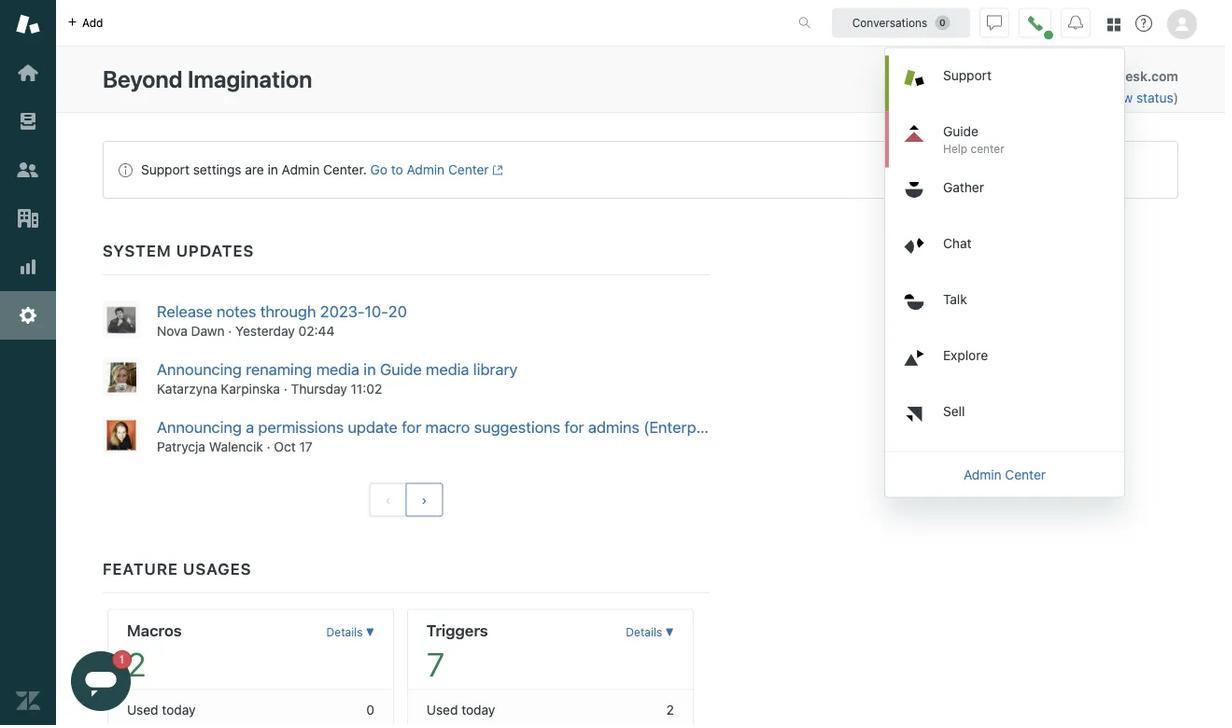 Task type: locate. For each thing, give the bounding box(es) containing it.
view
[[1105, 90, 1133, 105]]

1 today from the left
[[162, 702, 196, 717]]

only)
[[726, 417, 761, 436]]

1 horizontal spatial details ▼
[[626, 626, 674, 639]]

to
[[391, 162, 403, 177]]

guide up 11:02
[[380, 360, 422, 378]]

media up 'thursday 11:02'
[[316, 360, 359, 378]]

admin right to
[[407, 162, 445, 177]]

0 horizontal spatial 2
[[127, 645, 146, 683]]

0 horizontal spatial ▼
[[366, 626, 374, 639]]

support inside support link
[[943, 67, 992, 83]]

used down 7
[[426, 702, 458, 717]]

0 horizontal spatial admin
[[282, 162, 320, 177]]

in down beyondimaginationhelp .zendesk.com
[[1040, 90, 1051, 105]]

media left 'library'
[[426, 360, 469, 378]]

status
[[1136, 90, 1173, 105]]

2 inside macros 2
[[127, 645, 146, 683]]

in
[[1040, 90, 1051, 105], [267, 162, 278, 177], [364, 360, 376, 378]]

1 horizontal spatial for
[[564, 417, 584, 436]]

0 vertical spatial center
[[448, 162, 489, 177]]

center
[[448, 162, 489, 177], [1005, 467, 1046, 482]]

support
[[943, 67, 992, 83], [141, 162, 189, 177]]

2 used from the left
[[426, 702, 458, 717]]

0 horizontal spatial today
[[162, 702, 196, 717]]

release
[[157, 302, 212, 321]]

in for support settings are in admin center.
[[267, 162, 278, 177]]

feature usages
[[103, 559, 252, 578]]

used today
[[127, 702, 196, 717], [426, 702, 495, 717]]

2 details from the left
[[626, 626, 662, 639]]

used for 7
[[426, 702, 458, 717]]

gather link
[[889, 168, 1124, 224]]

macros 2
[[127, 621, 182, 683]]

for
[[402, 417, 421, 436], [564, 417, 584, 436]]

2 media from the left
[[426, 360, 469, 378]]

0 horizontal spatial guide
[[380, 360, 422, 378]]

updates
[[176, 241, 254, 260]]

details for 7
[[626, 626, 662, 639]]

0 vertical spatial 2
[[127, 645, 146, 683]]

0 horizontal spatial details
[[326, 626, 363, 639]]

oct 17
[[274, 439, 313, 454]]

1 vertical spatial support
[[141, 162, 189, 177]]

2 ▼ from the left
[[665, 626, 674, 639]]

1 vertical spatial 2
[[666, 702, 674, 717]]

guide
[[943, 123, 978, 139], [380, 360, 422, 378]]

2
[[127, 645, 146, 683], [666, 702, 674, 717]]

0 horizontal spatial used today
[[127, 702, 196, 717]]

1 details ▼ from the left
[[326, 626, 374, 639]]

thursday 11:02
[[291, 381, 382, 396]]

details for 2
[[326, 626, 363, 639]]

11:02
[[351, 381, 382, 396]]

explore link
[[889, 336, 1124, 392]]

your zendesk is hosted in
[[895, 90, 1054, 105]]

in right are
[[267, 162, 278, 177]]

notifications image
[[1068, 15, 1083, 30]]

0 vertical spatial in
[[1040, 90, 1051, 105]]

1 vertical spatial guide
[[380, 360, 422, 378]]

in for announcing renaming media in guide media library
[[364, 360, 376, 378]]

today down macros 2
[[162, 702, 196, 717]]

1 horizontal spatial details
[[626, 626, 662, 639]]

talk
[[943, 291, 967, 307]]

views image
[[16, 109, 40, 134]]

1 horizontal spatial guide
[[943, 123, 978, 139]]

1 horizontal spatial ▼
[[665, 626, 674, 639]]

1 horizontal spatial used
[[426, 702, 458, 717]]

2 announcing from the top
[[157, 417, 242, 436]]

›
[[421, 492, 427, 507]]

1 horizontal spatial support
[[943, 67, 992, 83]]

admin down "sell" link
[[964, 467, 1002, 482]]

0 vertical spatial announcing
[[157, 360, 242, 378]]

0 vertical spatial guide
[[943, 123, 978, 139]]

used today down 7
[[426, 702, 495, 717]]

used down macros 2
[[127, 702, 158, 717]]

zendesk support image
[[16, 12, 40, 36]]

0 vertical spatial support
[[943, 67, 992, 83]]

today down triggers 7
[[461, 702, 495, 717]]

1 horizontal spatial in
[[364, 360, 376, 378]]

2 vertical spatial in
[[364, 360, 376, 378]]

0 horizontal spatial details ▼
[[326, 626, 374, 639]]

▼ for 2
[[366, 626, 374, 639]]

today for 2
[[162, 702, 196, 717]]

explore
[[943, 347, 988, 363]]

details
[[326, 626, 363, 639], [626, 626, 662, 639]]

1 vertical spatial announcing
[[157, 417, 242, 436]]

used
[[127, 702, 158, 717], [426, 702, 458, 717]]

0 horizontal spatial for
[[402, 417, 421, 436]]

for left macro
[[402, 417, 421, 436]]

1 used today from the left
[[127, 702, 196, 717]]

0 horizontal spatial used
[[127, 702, 158, 717]]

macros
[[127, 621, 182, 639]]

through
[[260, 302, 316, 321]]

beyondimaginationhelp .zendesk.com
[[944, 69, 1178, 84]]

center down "sell" link
[[1005, 467, 1046, 482]]

get started image
[[16, 61, 40, 85]]

in up 11:02
[[364, 360, 376, 378]]

▼ for 7
[[665, 626, 674, 639]]

admin
[[282, 162, 320, 177], [407, 162, 445, 177], [964, 467, 1002, 482]]

media
[[316, 360, 359, 378], [426, 360, 469, 378]]

support up your zendesk is hosted in
[[943, 67, 992, 83]]

0
[[366, 702, 374, 717]]

guide up help
[[943, 123, 978, 139]]

2 used today from the left
[[426, 702, 495, 717]]

walencik
[[209, 439, 263, 454]]

2023-
[[320, 302, 365, 321]]

0 horizontal spatial support
[[141, 162, 189, 177]]

yesterday 02:44
[[235, 323, 335, 339]]

support link
[[889, 56, 1124, 112]]

chat link
[[889, 224, 1124, 280]]

for left admins
[[564, 417, 584, 436]]

guide help center
[[943, 123, 1004, 155]]

status
[[103, 141, 1178, 199]]

view status )
[[1105, 90, 1178, 105]]

a
[[246, 417, 254, 436]]

details ▼
[[326, 626, 374, 639], [626, 626, 674, 639]]

system updates
[[103, 241, 254, 260]]

karpinska
[[221, 381, 280, 396]]

announcing
[[157, 360, 242, 378], [157, 417, 242, 436]]

admin left center.
[[282, 162, 320, 177]]

support left settings
[[141, 162, 189, 177]]

go
[[370, 162, 387, 177]]

1 ▼ from the left
[[366, 626, 374, 639]]

1 horizontal spatial admin
[[407, 162, 445, 177]]

imagination
[[188, 65, 312, 93]]

2 horizontal spatial in
[[1040, 90, 1051, 105]]

‹
[[385, 492, 391, 507]]

used today down macros 2
[[127, 702, 196, 717]]

details ▼ for 2
[[326, 626, 374, 639]]

today for 7
[[461, 702, 495, 717]]

announcing up katarzyna
[[157, 360, 242, 378]]

› button
[[406, 483, 443, 517]]

2 details ▼ from the left
[[626, 626, 674, 639]]

0 horizontal spatial in
[[267, 162, 278, 177]]

1 horizontal spatial today
[[461, 702, 495, 717]]

1 horizontal spatial used today
[[426, 702, 495, 717]]

in inside status
[[267, 162, 278, 177]]

)
[[1173, 90, 1178, 105]]

1 announcing from the top
[[157, 360, 242, 378]]

0 horizontal spatial media
[[316, 360, 359, 378]]

are
[[245, 162, 264, 177]]

0 horizontal spatial center
[[448, 162, 489, 177]]

add button
[[56, 0, 114, 46]]

▼
[[366, 626, 374, 639], [665, 626, 674, 639]]

1 used from the left
[[127, 702, 158, 717]]

(opens in a new tab) image
[[489, 165, 503, 176]]

is
[[982, 90, 992, 105]]

2 today from the left
[[461, 702, 495, 717]]

1 horizontal spatial media
[[426, 360, 469, 378]]

.zendesk.com
[[1091, 69, 1178, 84]]

admin center
[[964, 467, 1046, 482]]

reporting image
[[16, 255, 40, 279]]

go to admin center
[[370, 162, 489, 177]]

1 vertical spatial in
[[267, 162, 278, 177]]

permissions
[[258, 417, 344, 436]]

status containing support settings are in admin center.
[[103, 141, 1178, 199]]

today
[[162, 702, 196, 717], [461, 702, 495, 717]]

center.
[[323, 162, 367, 177]]

customers image
[[16, 158, 40, 182]]

1 details from the left
[[326, 626, 363, 639]]

add
[[82, 16, 103, 29]]

guide inside guide help center
[[943, 123, 978, 139]]

center right to
[[448, 162, 489, 177]]

announcing up patrycja walencik
[[157, 417, 242, 436]]

admin center link
[[885, 456, 1124, 493]]

20
[[388, 302, 407, 321]]

1 vertical spatial center
[[1005, 467, 1046, 482]]

1 for from the left
[[402, 417, 421, 436]]

zendesk products image
[[1107, 18, 1120, 31]]



Task type: vqa. For each thing, say whether or not it's contained in the screenshot.
the top Ticket
no



Task type: describe. For each thing, give the bounding box(es) containing it.
feature
[[103, 559, 178, 578]]

2 horizontal spatial admin
[[964, 467, 1002, 482]]

zendesk image
[[16, 689, 40, 713]]

beyondimaginationhelp
[[944, 69, 1091, 84]]

announcing a permissions update for macro suggestions for admins (enterprise only)
[[157, 417, 761, 436]]

conversations button
[[832, 8, 970, 38]]

oct
[[274, 439, 296, 454]]

announcing for announcing a permissions update for macro suggestions for admins (enterprise only)
[[157, 417, 242, 436]]

katarzyna
[[157, 381, 217, 396]]

main element
[[0, 0, 56, 725]]

katarzyna karpinska
[[157, 381, 280, 396]]

view status link
[[1105, 90, 1173, 105]]

notes
[[217, 302, 256, 321]]

center
[[971, 142, 1004, 155]]

1 media from the left
[[316, 360, 359, 378]]

nova
[[157, 323, 188, 339]]

macro
[[425, 417, 470, 436]]

sell link
[[889, 392, 1124, 448]]

library
[[473, 360, 518, 378]]

details ▼ for 7
[[626, 626, 674, 639]]

update
[[348, 417, 398, 436]]

button displays agent's chat status as invisible. image
[[987, 15, 1002, 30]]

support for support
[[943, 67, 992, 83]]

admins
[[588, 417, 640, 436]]

get help image
[[1135, 15, 1152, 32]]

sell
[[943, 403, 965, 419]]

go to admin center link
[[370, 162, 503, 177]]

your
[[895, 90, 923, 105]]

beyond
[[103, 65, 183, 93]]

release notes through 2023-10-20
[[157, 302, 407, 321]]

beyond imagination
[[103, 65, 312, 93]]

02:44
[[298, 323, 335, 339]]

gather
[[943, 179, 984, 195]]

used today for 7
[[426, 702, 495, 717]]

center inside status
[[448, 162, 489, 177]]

support settings are in admin center.
[[141, 162, 367, 177]]

usages
[[183, 559, 252, 578]]

support for support settings are in admin center.
[[141, 162, 189, 177]]

zendesk
[[926, 90, 978, 105]]

organizations image
[[16, 206, 40, 231]]

announcing renaming media in guide media library
[[157, 360, 518, 378]]

10-
[[365, 302, 388, 321]]

system
[[103, 241, 171, 260]]

17
[[299, 439, 313, 454]]

chat
[[943, 235, 971, 251]]

7
[[426, 645, 444, 683]]

1 horizontal spatial center
[[1005, 467, 1046, 482]]

used for 2
[[127, 702, 158, 717]]

talk link
[[889, 280, 1124, 336]]

patrycja walencik
[[157, 439, 263, 454]]

announcing for announcing renaming media in guide media library
[[157, 360, 242, 378]]

hosted
[[995, 90, 1037, 105]]

triggers
[[426, 621, 488, 639]]

used today for 2
[[127, 702, 196, 717]]

settings
[[193, 162, 241, 177]]

thursday
[[291, 381, 347, 396]]

‹ button
[[369, 483, 407, 517]]

conversations
[[852, 16, 927, 29]]

patrycja
[[157, 439, 205, 454]]

yesterday
[[235, 323, 295, 339]]

nova dawn
[[157, 323, 225, 339]]

1 horizontal spatial 2
[[666, 702, 674, 717]]

renaming
[[246, 360, 312, 378]]

help
[[943, 142, 967, 155]]

triggers 7
[[426, 621, 488, 683]]

admin image
[[16, 303, 40, 328]]

2 for from the left
[[564, 417, 584, 436]]

suggestions
[[474, 417, 560, 436]]

dawn
[[191, 323, 225, 339]]

(enterprise
[[644, 417, 722, 436]]



